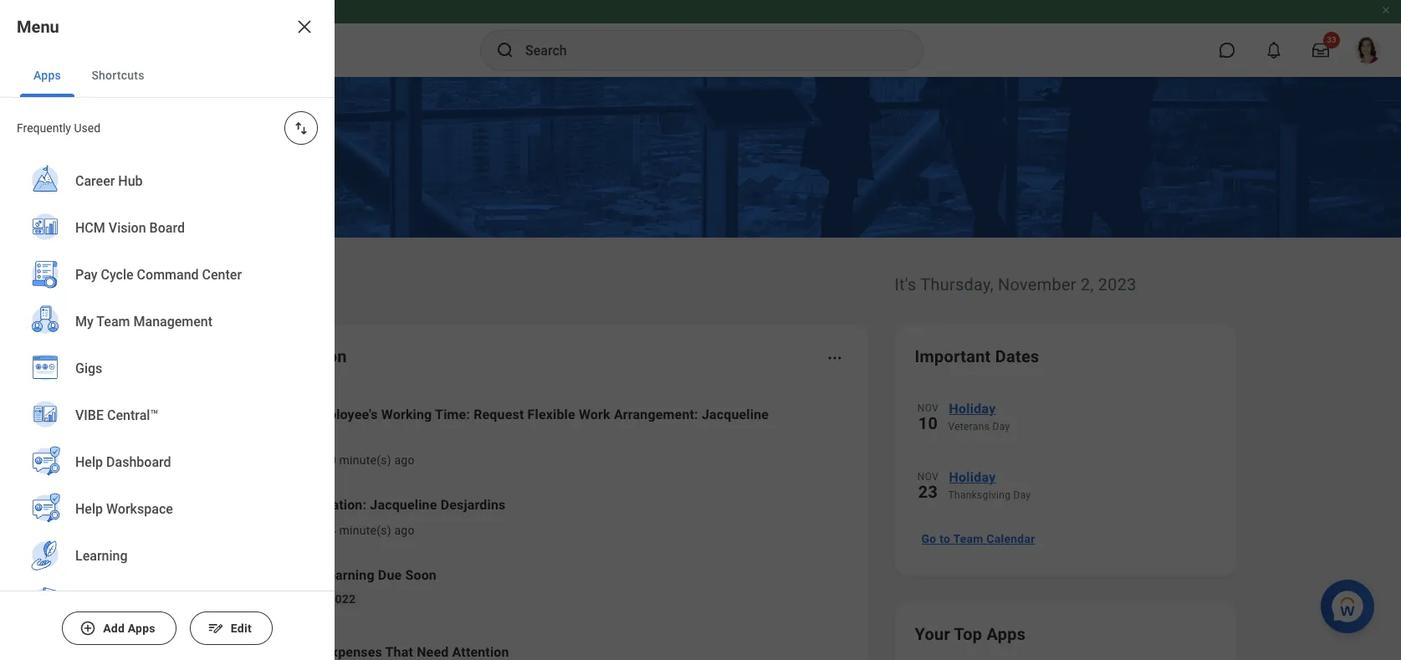 Task type: locate. For each thing, give the bounding box(es) containing it.
2 vertical spatial my
[[262, 524, 278, 537]]

update
[[262, 407, 306, 422]]

your top apps
[[915, 624, 1026, 644]]

list
[[0, 158, 335, 660]]

2 tasks from the top
[[281, 524, 313, 537]]

jacqueline
[[702, 407, 769, 422], [370, 497, 437, 513]]

go
[[921, 532, 936, 545]]

minute(s) for vaccination:
[[339, 524, 391, 537]]

0 vertical spatial help
[[75, 454, 103, 470]]

workspace
[[106, 501, 173, 517]]

my for my tasks - 54 minute(s) ago
[[262, 524, 278, 537]]

1 vertical spatial tasks
[[281, 524, 313, 537]]

day right veterans
[[993, 421, 1010, 432]]

1 vertical spatial due
[[266, 592, 288, 606]]

apps right plus circle icon
[[128, 622, 155, 635]]

frequently
[[17, 121, 71, 135]]

menu
[[17, 17, 59, 37]]

help for help workspace
[[75, 501, 103, 517]]

holiday inside holiday thanksgiving day
[[949, 469, 996, 485]]

0 vertical spatial jacqueline
[[702, 407, 769, 422]]

0 vertical spatial -
[[316, 453, 320, 467]]

40
[[323, 453, 336, 467]]

holiday veterans day
[[948, 401, 1010, 432]]

1 vertical spatial your
[[915, 624, 950, 644]]

2 minute(s) from the top
[[339, 524, 391, 537]]

0 vertical spatial holiday button
[[948, 398, 1216, 420]]

plus circle image
[[80, 620, 96, 637]]

1 vertical spatial -
[[316, 524, 320, 537]]

ago for working
[[394, 453, 415, 467]]

jacqueline right arrangement:
[[702, 407, 769, 422]]

vibe
[[75, 408, 104, 424]]

1 ago from the top
[[394, 453, 415, 467]]

2 horizontal spatial apps
[[987, 624, 1026, 644]]

1 horizontal spatial apps
[[128, 622, 155, 635]]

learning down help workspace
[[75, 548, 128, 564]]

2 holiday from the top
[[949, 469, 996, 485]]

learning up 12/14/2022
[[321, 567, 375, 583]]

1 vertical spatial holiday button
[[948, 467, 1216, 489]]

learning
[[75, 548, 128, 564], [321, 567, 375, 583]]

2 holiday button from the top
[[948, 467, 1216, 489]]

due
[[378, 567, 402, 583], [266, 592, 288, 606]]

holiday
[[949, 401, 996, 417], [949, 469, 996, 485]]

your
[[257, 346, 293, 366], [915, 624, 950, 644]]

calendar
[[987, 532, 1035, 545]]

nov left holiday veterans day
[[918, 402, 939, 414]]

add apps
[[103, 622, 155, 635]]

0 vertical spatial nov
[[918, 402, 939, 414]]

holiday inside holiday veterans day
[[949, 401, 996, 417]]

minute(s) down add vaccination: jacqueline desjardins
[[339, 524, 391, 537]]

add inside button
[[103, 622, 125, 635]]

team inside my team management link
[[96, 314, 130, 330]]

day
[[993, 421, 1010, 432], [1014, 489, 1031, 501]]

my team management
[[75, 314, 213, 330]]

1 horizontal spatial day
[[1014, 489, 1031, 501]]

add right plus circle icon
[[103, 622, 125, 635]]

2 nov from the top
[[918, 471, 939, 483]]

help workspace
[[75, 501, 173, 517]]

1 horizontal spatial due
[[378, 567, 402, 583]]

1 vertical spatial minute(s)
[[339, 524, 391, 537]]

go to team calendar button
[[915, 522, 1042, 555]]

1 vertical spatial my
[[262, 453, 278, 467]]

my for my team management
[[75, 314, 94, 330]]

list containing career hub
[[0, 158, 335, 660]]

1 vertical spatial add
[[103, 622, 125, 635]]

hello there
[[165, 265, 306, 297]]

dashboard
[[106, 454, 171, 470]]

1 vertical spatial learning
[[321, 567, 375, 583]]

my
[[75, 314, 94, 330], [262, 453, 278, 467], [262, 524, 278, 537]]

hcm vision board
[[75, 220, 185, 236]]

1 - from the top
[[316, 453, 320, 467]]

1 holiday from the top
[[949, 401, 996, 417]]

nov for 23
[[918, 471, 939, 483]]

- left 54
[[316, 524, 320, 537]]

minute(s)
[[339, 453, 391, 467], [339, 524, 391, 537]]

tasks left 54
[[281, 524, 313, 537]]

central™
[[107, 408, 158, 424]]

minute(s) for employee's
[[339, 453, 391, 467]]

due left soon
[[378, 567, 402, 583]]

tab list containing apps
[[0, 54, 335, 98]]

request
[[474, 407, 524, 422]]

add
[[262, 497, 287, 513], [103, 622, 125, 635]]

hello
[[165, 265, 229, 297]]

required learning due soon
[[262, 567, 437, 583]]

0 vertical spatial learning
[[75, 548, 128, 564]]

1 minute(s) from the top
[[339, 453, 391, 467]]

team down cycle
[[96, 314, 130, 330]]

0 horizontal spatial add
[[103, 622, 125, 635]]

0 horizontal spatial learning
[[75, 548, 128, 564]]

0 vertical spatial tasks
[[281, 453, 313, 467]]

0 horizontal spatial day
[[993, 421, 1010, 432]]

1 horizontal spatial team
[[953, 532, 983, 545]]

1 vertical spatial help
[[75, 501, 103, 517]]

0 vertical spatial ago
[[394, 453, 415, 467]]

0 vertical spatial minute(s)
[[339, 453, 391, 467]]

day for 23
[[1014, 489, 1031, 501]]

- left 40 on the left bottom of the page
[[316, 453, 320, 467]]

banner
[[0, 0, 1401, 77]]

my tasks - 54 minute(s) ago
[[262, 524, 415, 537]]

holiday up thanksgiving
[[949, 469, 996, 485]]

used
[[74, 121, 100, 135]]

tasks for update
[[281, 453, 313, 467]]

2 help from the top
[[75, 501, 103, 517]]

career hub
[[75, 173, 143, 189]]

apps inside 'button'
[[33, 69, 61, 82]]

2 ago from the top
[[394, 524, 415, 537]]

apps down 'menu'
[[33, 69, 61, 82]]

1 help from the top
[[75, 454, 103, 470]]

gigs
[[75, 361, 102, 377]]

2023
[[1098, 274, 1137, 294]]

tab list
[[0, 54, 335, 98]]

0 vertical spatial due
[[378, 567, 402, 583]]

add for add vaccination: jacqueline desjardins
[[262, 497, 287, 513]]

my up required
[[262, 524, 278, 537]]

day inside holiday veterans day
[[993, 421, 1010, 432]]

holiday button
[[948, 398, 1216, 420], [948, 467, 1216, 489]]

1 vertical spatial jacqueline
[[370, 497, 437, 513]]

ago down working
[[394, 453, 415, 467]]

my down pay at left top
[[75, 314, 94, 330]]

add inside awaiting your action list
[[262, 497, 287, 513]]

there
[[235, 265, 306, 297]]

0 horizontal spatial your
[[257, 346, 293, 366]]

hub
[[118, 173, 143, 189]]

profile logan mcneil element
[[1344, 32, 1391, 69]]

pay
[[75, 267, 97, 283]]

my tasks - 40 minute(s) ago
[[262, 453, 415, 467]]

apps right top
[[987, 624, 1026, 644]]

0 horizontal spatial apps
[[33, 69, 61, 82]]

1 horizontal spatial learning
[[321, 567, 375, 583]]

due down required
[[266, 592, 288, 606]]

1 horizontal spatial jacqueline
[[702, 407, 769, 422]]

0 vertical spatial day
[[993, 421, 1010, 432]]

pay cycle command center link
[[20, 252, 315, 300]]

nov
[[918, 402, 939, 414], [918, 471, 939, 483]]

jacqueline left the desjardins
[[370, 497, 437, 513]]

1 vertical spatial ago
[[394, 524, 415, 537]]

nov down 10
[[918, 471, 939, 483]]

1 vertical spatial holiday
[[949, 469, 996, 485]]

1 tasks from the top
[[281, 453, 313, 467]]

my down update
[[262, 453, 278, 467]]

team right to
[[953, 532, 983, 545]]

your left action
[[257, 346, 293, 366]]

apps
[[33, 69, 61, 82], [128, 622, 155, 635], [987, 624, 1026, 644]]

day right thanksgiving
[[1014, 489, 1031, 501]]

0 vertical spatial my
[[75, 314, 94, 330]]

notifications large image
[[1266, 42, 1282, 59]]

vibe central™
[[75, 408, 158, 424]]

top
[[954, 624, 982, 644]]

1 vertical spatial team
[[953, 532, 983, 545]]

help down vibe
[[75, 454, 103, 470]]

time:
[[435, 407, 470, 422]]

learning inside list
[[75, 548, 128, 564]]

1 vertical spatial nov
[[918, 471, 939, 483]]

tasks for add
[[281, 524, 313, 537]]

0 horizontal spatial due
[[266, 592, 288, 606]]

add vaccination: jacqueline desjardins
[[262, 497, 506, 513]]

my inside global navigation dialog
[[75, 314, 94, 330]]

day inside holiday thanksgiving day
[[1014, 489, 1031, 501]]

veterans
[[948, 421, 990, 432]]

1 horizontal spatial add
[[262, 497, 287, 513]]

thursday,
[[920, 274, 994, 294]]

tasks left 40 on the left bottom of the page
[[281, 453, 313, 467]]

holiday button for 23
[[948, 467, 1216, 489]]

0 vertical spatial add
[[262, 497, 287, 513]]

0 vertical spatial team
[[96, 314, 130, 330]]

close environment banner image
[[1381, 5, 1391, 15]]

2 - from the top
[[316, 524, 320, 537]]

0 vertical spatial holiday
[[949, 401, 996, 417]]

apps inside the "hello there" main content
[[987, 624, 1026, 644]]

0 horizontal spatial team
[[96, 314, 130, 330]]

tasks
[[281, 453, 313, 467], [281, 524, 313, 537]]

vision
[[109, 220, 146, 236]]

flexible
[[528, 407, 575, 422]]

command
[[137, 267, 199, 283]]

1 vertical spatial day
[[1014, 489, 1031, 501]]

1 nov from the top
[[918, 402, 939, 414]]

0 vertical spatial your
[[257, 346, 293, 366]]

inbox large image
[[1313, 42, 1329, 59]]

help dashboard
[[75, 454, 171, 470]]

ago down add vaccination: jacqueline desjardins
[[394, 524, 415, 537]]

global navigation dialog
[[0, 0, 335, 660]]

help left workspace
[[75, 501, 103, 517]]

your left top
[[915, 624, 950, 644]]

minute(s) right 40 on the left bottom of the page
[[339, 453, 391, 467]]

help for help dashboard
[[75, 454, 103, 470]]

1 holiday button from the top
[[948, 398, 1216, 420]]

my team management link
[[20, 299, 315, 347]]

add left vaccination:
[[262, 497, 287, 513]]

holiday up veterans
[[949, 401, 996, 417]]



Task type: vqa. For each thing, say whether or not it's contained in the screenshot.
SEARCH WORKDAY Search Field
no



Task type: describe. For each thing, give the bounding box(es) containing it.
holiday thanksgiving day
[[948, 469, 1031, 501]]

center
[[202, 267, 242, 283]]

text edit image
[[207, 620, 224, 637]]

pay cycle command center
[[75, 267, 242, 283]]

edit
[[231, 622, 252, 635]]

cycle
[[101, 267, 134, 283]]

holiday for 23
[[949, 469, 996, 485]]

x image
[[294, 17, 315, 37]]

search image
[[495, 40, 515, 60]]

career hub link
[[20, 158, 315, 207]]

shortcuts
[[91, 69, 144, 82]]

nov 10
[[918, 402, 939, 433]]

awaiting your action list
[[185, 392, 848, 660]]

to
[[940, 532, 950, 545]]

apps inside button
[[128, 622, 155, 635]]

november
[[998, 274, 1076, 294]]

due 12/14/2022
[[266, 592, 356, 606]]

required
[[262, 567, 317, 583]]

help workspace link
[[20, 486, 315, 535]]

employee's
[[309, 407, 378, 422]]

important dates
[[915, 346, 1039, 366]]

54
[[323, 524, 336, 537]]

it's thursday, november 2, 2023
[[895, 274, 1137, 294]]

arrangement:
[[614, 407, 698, 422]]

work
[[579, 407, 610, 422]]

hcm vision board link
[[20, 205, 315, 253]]

ago for jacqueline
[[394, 524, 415, 537]]

- for vaccination:
[[316, 524, 320, 537]]

update employee's working time: request flexible work arrangement: jacqueline
[[262, 407, 769, 422]]

awaiting
[[185, 346, 253, 366]]

0 horizontal spatial jacqueline
[[370, 497, 437, 513]]

holiday for 10
[[949, 401, 996, 417]]

help dashboard link
[[20, 439, 315, 488]]

book open image
[[210, 573, 235, 598]]

2,
[[1081, 274, 1094, 294]]

nov for 10
[[918, 402, 939, 414]]

23
[[918, 482, 938, 502]]

1 horizontal spatial your
[[915, 624, 950, 644]]

shortcuts button
[[78, 54, 157, 97]]

add apps button
[[62, 612, 176, 645]]

go to team calendar
[[921, 532, 1035, 545]]

vaccination:
[[290, 497, 367, 513]]

dates
[[995, 346, 1039, 366]]

thanksgiving
[[948, 489, 1011, 501]]

sort image
[[293, 120, 310, 136]]

gigs link
[[20, 345, 315, 394]]

12/14/2022
[[291, 592, 356, 606]]

- for employee's
[[316, 453, 320, 467]]

my for my tasks - 40 minute(s) ago
[[262, 453, 278, 467]]

edit button
[[190, 612, 273, 645]]

it's
[[895, 274, 916, 294]]

hcm
[[75, 220, 105, 236]]

apps button
[[20, 54, 74, 97]]

management
[[133, 314, 213, 330]]

vibe central™ link
[[20, 392, 315, 441]]

important dates element
[[915, 388, 1216, 519]]

awaiting your action
[[185, 346, 347, 366]]

day for 10
[[993, 421, 1010, 432]]

career
[[75, 173, 115, 189]]

add for add apps
[[103, 622, 125, 635]]

frequently used
[[17, 121, 100, 135]]

soon
[[405, 567, 437, 583]]

action
[[297, 346, 347, 366]]

desjardins
[[441, 497, 506, 513]]

hello there main content
[[0, 77, 1401, 660]]

10
[[918, 413, 938, 433]]

team inside go to team calendar button
[[953, 532, 983, 545]]

important
[[915, 346, 991, 366]]

nov 23
[[918, 471, 939, 502]]

dashboard expenses image
[[210, 640, 235, 660]]

working
[[381, 407, 432, 422]]

holiday button for 10
[[948, 398, 1216, 420]]

board
[[149, 220, 185, 236]]

learning inside awaiting your action list
[[321, 567, 375, 583]]

learning link
[[20, 533, 315, 581]]



